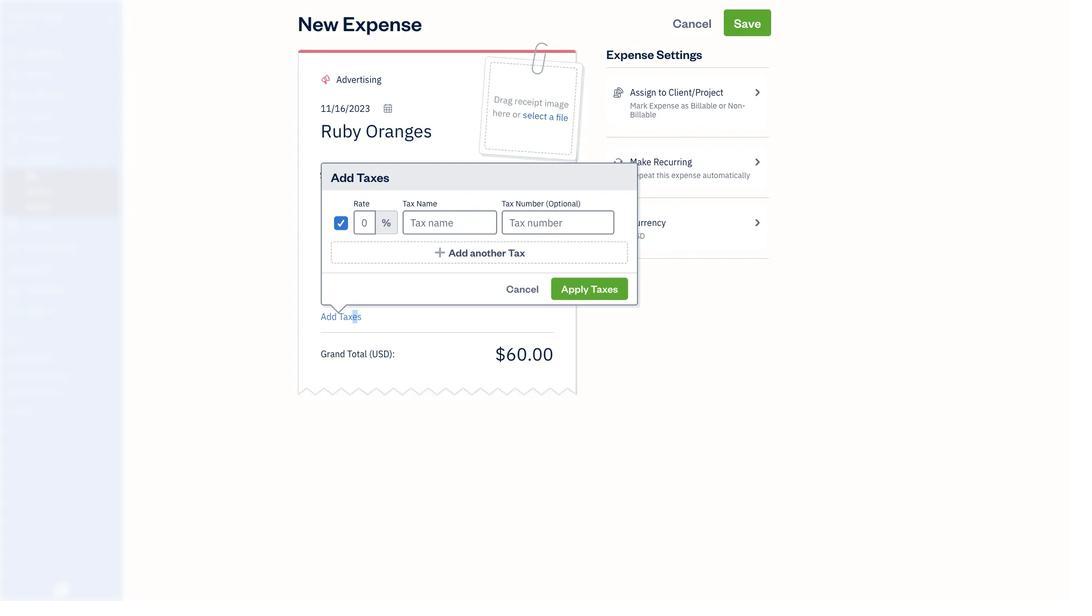 Task type: locate. For each thing, give the bounding box(es) containing it.
1 vertical spatial add
[[449, 246, 468, 259]]

add up rate
[[331, 169, 354, 185]]

oranges
[[32, 10, 66, 21]]

0 vertical spatial usd
[[630, 231, 645, 241]]

ruby
[[9, 10, 30, 21]]

add another tax button
[[331, 242, 628, 264]]

1 vertical spatial taxes
[[591, 282, 618, 296]]

cancel for apply taxes
[[507, 282, 539, 296]]

number
[[516, 199, 544, 209]]

expense inside mark expense as billable or non- billable
[[650, 101, 679, 111]]

file
[[556, 111, 569, 124]]

dashboard image
[[7, 48, 21, 60]]

total
[[347, 348, 367, 360]]

2 vertical spatial add
[[321, 311, 337, 323]]

Tax number text field
[[502, 211, 615, 235]]

freshbooks image
[[52, 584, 70, 597]]

apply taxes button
[[551, 278, 628, 300]]

save
[[734, 15, 762, 31]]

or right here at the left top
[[512, 108, 522, 120]]

billable
[[691, 101, 717, 111], [630, 109, 657, 120]]

report image
[[7, 306, 21, 318]]

Description text field
[[315, 169, 548, 303]]

0 vertical spatial cancel
[[673, 15, 712, 31]]

this
[[657, 170, 670, 181]]

client/project
[[669, 87, 724, 98]]

taxes up rate
[[357, 169, 390, 185]]

settings image
[[8, 406, 119, 415]]

currencyandlanguage image
[[613, 216, 624, 230]]

add taxes up grand
[[321, 311, 362, 323]]

billable down client/project on the top of the page
[[691, 101, 717, 111]]

expense
[[343, 9, 422, 36], [607, 46, 654, 62], [650, 101, 679, 111]]

cancel button down another
[[497, 278, 549, 300]]

Tax Rate (Percentage) text field
[[354, 211, 376, 235]]

new
[[298, 9, 339, 36]]

taxes right 'apply' at the top right of the page
[[591, 282, 618, 296]]

mark expense as billable or non- billable
[[630, 101, 746, 120]]

save button
[[724, 9, 772, 36]]

taxes up 'total'
[[339, 311, 362, 323]]

0 vertical spatial chevronright image
[[752, 155, 763, 169]]

repeat this expense automatically
[[630, 170, 751, 181]]

timer image
[[7, 243, 21, 254]]

1 vertical spatial cancel
[[507, 282, 539, 296]]

1 chevronright image from the top
[[752, 155, 763, 169]]

add taxes
[[331, 169, 390, 185], [321, 311, 362, 323]]

cancel button for apply taxes
[[497, 278, 549, 300]]

check image
[[336, 218, 346, 229]]

image
[[544, 97, 569, 110]]

Amount (USD) text field
[[495, 342, 554, 366]]

cancel button up settings
[[663, 9, 722, 36]]

expense settings
[[607, 46, 703, 62]]

select a file
[[523, 109, 569, 124]]

0 vertical spatial cancel button
[[663, 9, 722, 36]]

1 vertical spatial expense
[[607, 46, 654, 62]]

or for mark expense as billable or non- billable
[[719, 101, 727, 111]]

or inside drag receipt image here or
[[512, 108, 522, 120]]

or inside mark expense as billable or non- billable
[[719, 101, 727, 111]]

usd
[[630, 231, 645, 241], [372, 348, 390, 360]]

invoice image
[[7, 112, 21, 123]]

1 horizontal spatial usd
[[630, 231, 645, 241]]

cancel
[[673, 15, 712, 31], [507, 282, 539, 296]]

items and services image
[[8, 370, 119, 379]]

1 horizontal spatial or
[[719, 101, 727, 111]]

2 vertical spatial expense
[[650, 101, 679, 111]]

add right plus image at the top of page
[[449, 246, 468, 259]]

here
[[492, 107, 511, 120]]

payment image
[[7, 133, 21, 144]]

2 vertical spatial taxes
[[339, 311, 362, 323]]

assign
[[630, 87, 657, 98]]

taxes
[[357, 169, 390, 185], [591, 282, 618, 296], [339, 311, 362, 323]]

add taxes up rate
[[331, 169, 390, 185]]

1 horizontal spatial cancel button
[[663, 9, 722, 36]]

0 horizontal spatial cancel button
[[497, 278, 549, 300]]

cancel for save
[[673, 15, 712, 31]]

mark
[[630, 101, 648, 111]]

cancel button
[[663, 9, 722, 36], [497, 278, 549, 300]]

plus image
[[434, 247, 447, 259]]

new expense
[[298, 9, 422, 36]]

receipt
[[514, 95, 543, 109]]

automatically
[[703, 170, 751, 181]]

1 vertical spatial cancel button
[[497, 278, 549, 300]]

2 chevronright image from the top
[[752, 216, 763, 230]]

main element
[[0, 0, 150, 602]]

1 horizontal spatial cancel
[[673, 15, 712, 31]]

expense for mark expense as billable or non- billable
[[650, 101, 679, 111]]

0 horizontal spatial cancel
[[507, 282, 539, 296]]

make recurring
[[630, 156, 692, 168]]

0 horizontal spatial usd
[[372, 348, 390, 360]]

usd right 'total'
[[372, 348, 390, 360]]

select a file button
[[523, 108, 569, 125]]

tax
[[403, 199, 415, 209], [502, 199, 514, 209], [508, 246, 525, 259]]

settings
[[657, 46, 703, 62]]

usd down currency
[[630, 231, 645, 241]]

cancel up settings
[[673, 15, 712, 31]]

chevronright image
[[752, 86, 763, 99]]

Date in MM/DD/YYYY format text field
[[321, 103, 393, 114]]

to
[[659, 87, 667, 98]]

tax left number
[[502, 199, 514, 209]]

add
[[331, 169, 354, 185], [449, 246, 468, 259], [321, 311, 337, 323]]

0 horizontal spatial or
[[512, 108, 522, 120]]

tax left name
[[403, 199, 415, 209]]

or left non-
[[719, 101, 727, 111]]

make
[[630, 156, 652, 168]]

1 vertical spatial chevronright image
[[752, 216, 763, 230]]

add up grand
[[321, 311, 337, 323]]

a
[[549, 111, 555, 123]]

(optional)
[[546, 199, 581, 209]]

billable down assign
[[630, 109, 657, 120]]

0 vertical spatial expense
[[343, 9, 422, 36]]

cancel down the add another tax
[[507, 282, 539, 296]]

chevronright image
[[752, 155, 763, 169], [752, 216, 763, 230]]

refresh image
[[613, 155, 624, 169]]

tax right another
[[508, 246, 525, 259]]

owner
[[9, 22, 29, 31]]

drag
[[494, 94, 513, 106]]

0 vertical spatial add taxes
[[331, 169, 390, 185]]

or
[[719, 101, 727, 111], [512, 108, 522, 120]]

ruby oranges owner
[[9, 10, 66, 31]]



Task type: vqa. For each thing, say whether or not it's contained in the screenshot.
Learn more link on the top
no



Task type: describe. For each thing, give the bounding box(es) containing it.
add another tax
[[449, 246, 525, 259]]

tax inside button
[[508, 246, 525, 259]]

grand
[[321, 348, 345, 360]]

repeat
[[630, 170, 655, 181]]

tax number (optional)
[[502, 199, 581, 209]]

or for drag receipt image here or
[[512, 108, 522, 120]]

select
[[523, 109, 548, 122]]

recurring
[[654, 156, 692, 168]]

):
[[390, 348, 395, 360]]

drag receipt image here or
[[492, 94, 569, 120]]

apply
[[562, 282, 589, 296]]

chevronright image for currency
[[752, 216, 763, 230]]

cancel button for save
[[663, 9, 722, 36]]

Tax name text field
[[403, 211, 498, 235]]

client image
[[7, 70, 21, 81]]

rate
[[354, 199, 370, 209]]

chart image
[[7, 285, 21, 296]]

expense
[[672, 170, 701, 181]]

0 vertical spatial add
[[331, 169, 354, 185]]

1 vertical spatial usd
[[372, 348, 390, 360]]

chevronright image for make recurring
[[752, 155, 763, 169]]

as
[[681, 101, 689, 111]]

non-
[[728, 101, 746, 111]]

Merchant text field
[[321, 120, 473, 142]]

apply taxes
[[562, 282, 618, 296]]

project image
[[7, 222, 21, 233]]

taxes inside button
[[591, 282, 618, 296]]

expensesrebilling image
[[613, 86, 624, 99]]

money image
[[7, 264, 21, 275]]

1 horizontal spatial billable
[[691, 101, 717, 111]]

1 vertical spatial add taxes
[[321, 311, 362, 323]]

add inside dropdown button
[[321, 311, 337, 323]]

add taxes button
[[321, 310, 362, 324]]

add inside button
[[449, 246, 468, 259]]

estimate image
[[7, 91, 21, 102]]

assign to client/project
[[630, 87, 724, 98]]

currency
[[630, 217, 666, 229]]

team members image
[[8, 353, 119, 362]]

apps image
[[8, 335, 119, 344]]

expense for new expense
[[343, 9, 422, 36]]

name
[[417, 199, 437, 209]]

tax for tax name
[[403, 199, 415, 209]]

tax name
[[403, 199, 437, 209]]

expense image
[[7, 154, 21, 165]]

grand total ( usd ):
[[321, 348, 395, 360]]

(
[[369, 348, 372, 360]]

taxes inside dropdown button
[[339, 311, 362, 323]]

bank connections image
[[8, 388, 119, 397]]

another
[[470, 246, 506, 259]]

tax for tax number (optional)
[[502, 199, 514, 209]]

0 vertical spatial taxes
[[357, 169, 390, 185]]

0 horizontal spatial billable
[[630, 109, 657, 120]]

Category text field
[[337, 73, 432, 86]]



